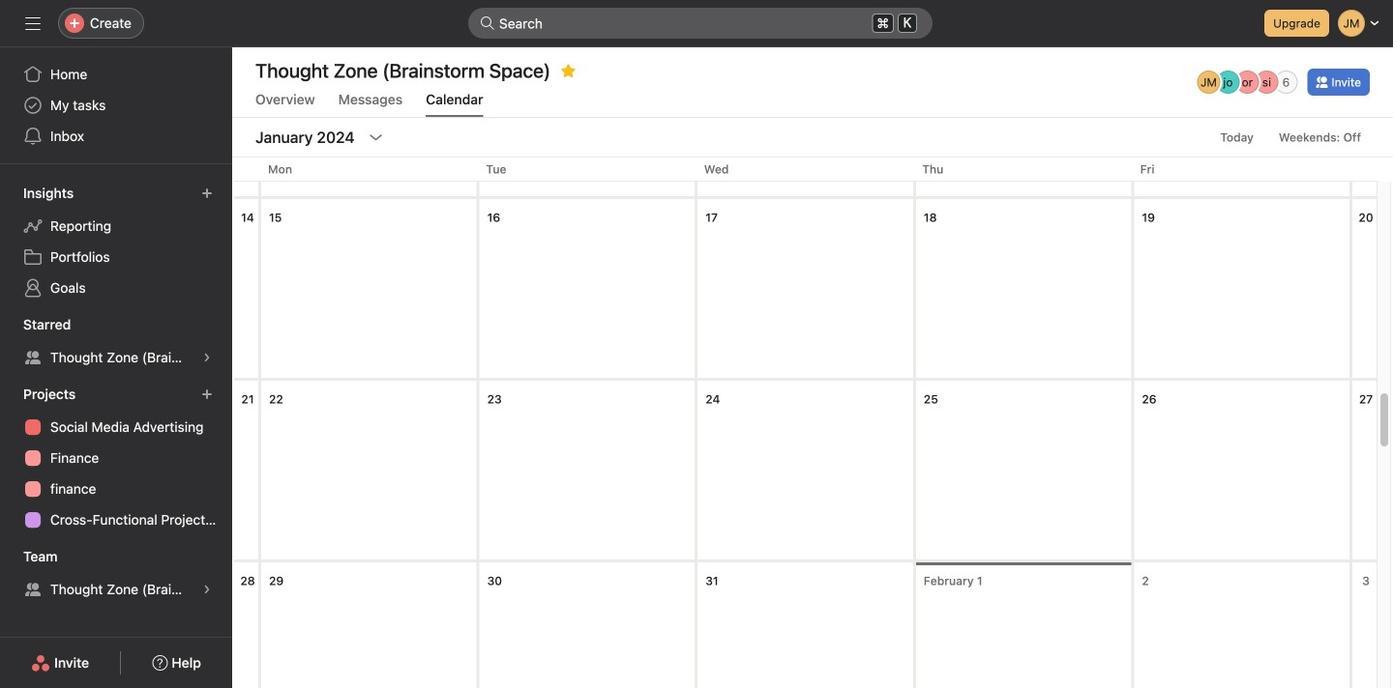 Task type: describe. For each thing, give the bounding box(es) containing it.
global element
[[0, 47, 232, 164]]

hide sidebar image
[[25, 15, 41, 31]]

starred element
[[0, 308, 232, 377]]

Search tasks, projects, and more text field
[[468, 8, 933, 39]]

new project or portfolio image
[[201, 389, 213, 401]]

new insights image
[[201, 188, 213, 199]]

remove from starred image
[[561, 63, 576, 78]]

prominent image
[[480, 15, 495, 31]]



Task type: vqa. For each thing, say whether or not it's contained in the screenshot.
New project or portfolio icon
yes



Task type: locate. For each thing, give the bounding box(es) containing it.
see details, thought zone (brainstorm space) image for starred element
[[201, 352, 213, 364]]

pick month image
[[368, 130, 384, 145]]

see details, thought zone (brainstorm space) image
[[201, 352, 213, 364], [201, 584, 213, 596]]

2 see details, thought zone (brainstorm space) image from the top
[[201, 584, 213, 596]]

projects element
[[0, 377, 232, 540]]

0 vertical spatial see details, thought zone (brainstorm space) image
[[201, 352, 213, 364]]

teams element
[[0, 540, 232, 610]]

see details, thought zone (brainstorm space) image inside teams element
[[201, 584, 213, 596]]

see details, thought zone (brainstorm space) image for teams element
[[201, 584, 213, 596]]

None field
[[468, 8, 933, 39]]

see details, thought zone (brainstorm space) image inside starred element
[[201, 352, 213, 364]]

1 see details, thought zone (brainstorm space) image from the top
[[201, 352, 213, 364]]

insights element
[[0, 176, 232, 308]]

1 vertical spatial see details, thought zone (brainstorm space) image
[[201, 584, 213, 596]]



